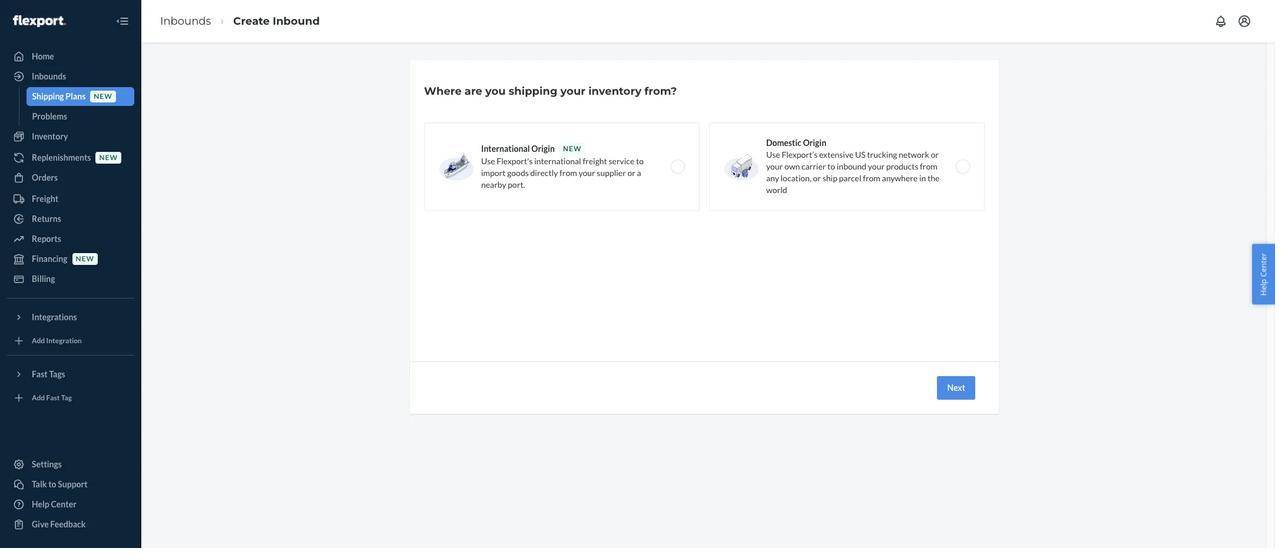 Task type: vqa. For each thing, say whether or not it's contained in the screenshot.
Settings link
yes



Task type: describe. For each thing, give the bounding box(es) containing it.
help center link
[[7, 496, 134, 514]]

new for international origin
[[563, 144, 582, 153]]

freight
[[583, 156, 607, 166]]

freight link
[[7, 190, 134, 209]]

in
[[920, 173, 927, 183]]

financing
[[32, 254, 68, 264]]

origin for international
[[532, 144, 555, 154]]

supplier
[[597, 168, 626, 178]]

domestic origin use flexport's extensive us trucking network or your own carrier to inbound your products from any location, or ship parcel from anywhere in the world
[[767, 138, 940, 195]]

add fast tag
[[32, 394, 72, 403]]

products
[[887, 161, 919, 171]]

international origin
[[481, 144, 555, 154]]

help inside button
[[1259, 279, 1270, 296]]

integrations button
[[7, 308, 134, 327]]

international
[[481, 144, 530, 154]]

talk
[[32, 480, 47, 490]]

fast tags button
[[7, 365, 134, 384]]

2 horizontal spatial from
[[921, 161, 938, 171]]

fast tags
[[32, 370, 65, 380]]

any
[[767, 173, 780, 183]]

home
[[32, 51, 54, 61]]

create inbound
[[233, 15, 320, 27]]

you
[[486, 85, 506, 98]]

problems
[[32, 111, 67, 121]]

freight
[[32, 194, 58, 204]]

tags
[[49, 370, 65, 380]]

inventory
[[32, 131, 68, 141]]

or inside use flexport's international freight service to import goods directly from your supplier or a nearby port.
[[628, 168, 636, 178]]

reports
[[32, 234, 61, 244]]

add integration
[[32, 337, 82, 346]]

inventory link
[[7, 127, 134, 146]]

1 vertical spatial fast
[[46, 394, 60, 403]]

to inside use flexport's international freight service to import goods directly from your supplier or a nearby port.
[[636, 156, 644, 166]]

service
[[609, 156, 635, 166]]

reports link
[[7, 230, 134, 249]]

goods
[[507, 168, 529, 178]]

returns link
[[7, 210, 134, 229]]

1 horizontal spatial or
[[814, 173, 822, 183]]

add for add integration
[[32, 337, 45, 346]]

billing
[[32, 274, 55, 284]]

tag
[[61, 394, 72, 403]]

plans
[[66, 91, 86, 101]]

give feedback
[[32, 520, 86, 530]]

returns
[[32, 214, 61, 224]]

help center inside button
[[1259, 253, 1270, 296]]

from?
[[645, 85, 677, 98]]

parcel
[[840, 173, 862, 183]]

create
[[233, 15, 270, 27]]

1 horizontal spatial inbounds link
[[160, 15, 211, 27]]

your right shipping
[[561, 85, 586, 98]]

flexport logo image
[[13, 15, 66, 27]]

the
[[928, 173, 940, 183]]

replenishments
[[32, 153, 91, 163]]

add fast tag link
[[7, 389, 134, 408]]

shipping
[[509, 85, 558, 98]]

inbound
[[837, 161, 867, 171]]

open notifications image
[[1215, 14, 1229, 28]]

open account menu image
[[1238, 14, 1252, 28]]

your up any
[[767, 161, 783, 171]]

where
[[424, 85, 462, 98]]

1 vertical spatial help center
[[32, 500, 77, 510]]

breadcrumbs navigation
[[151, 4, 329, 39]]

home link
[[7, 47, 134, 66]]

own
[[785, 161, 800, 171]]

flexport's
[[497, 156, 533, 166]]

feedback
[[50, 520, 86, 530]]

use flexport's international freight service to import goods directly from your supplier or a nearby port.
[[481, 156, 644, 190]]

carrier
[[802, 161, 826, 171]]

create inbound link
[[233, 15, 320, 27]]

fast inside dropdown button
[[32, 370, 48, 380]]



Task type: locate. For each thing, give the bounding box(es) containing it.
directly
[[531, 168, 558, 178]]

a
[[637, 168, 642, 178]]

shipping
[[32, 91, 64, 101]]

port.
[[508, 180, 526, 190]]

extensive
[[820, 150, 854, 160]]

to right talk
[[48, 480, 56, 490]]

inbounds
[[160, 15, 211, 27], [32, 71, 66, 81]]

add integration link
[[7, 332, 134, 351]]

0 vertical spatial inbounds link
[[160, 15, 211, 27]]

1 vertical spatial inbounds
[[32, 71, 66, 81]]

2 horizontal spatial to
[[828, 161, 836, 171]]

center
[[1259, 253, 1270, 277], [51, 500, 77, 510]]

center inside button
[[1259, 253, 1270, 277]]

0 horizontal spatial inbounds
[[32, 71, 66, 81]]

new for financing
[[76, 255, 94, 264]]

1 horizontal spatial help
[[1259, 279, 1270, 296]]

domestic
[[767, 138, 802, 148]]

import
[[481, 168, 506, 178]]

fast left tag
[[46, 394, 60, 403]]

next
[[948, 383, 966, 393]]

your inside use flexport's international freight service to import goods directly from your supplier or a nearby port.
[[579, 168, 596, 178]]

origin up international
[[532, 144, 555, 154]]

0 horizontal spatial help center
[[32, 500, 77, 510]]

are
[[465, 85, 483, 98]]

your
[[561, 85, 586, 98], [767, 161, 783, 171], [869, 161, 885, 171], [579, 168, 596, 178]]

use up import
[[481, 156, 495, 166]]

world
[[767, 185, 788, 195]]

0 horizontal spatial center
[[51, 500, 77, 510]]

integrations
[[32, 312, 77, 322]]

to inside domestic origin use flexport's extensive us trucking network or your own carrier to inbound your products from any location, or ship parcel from anywhere in the world
[[828, 161, 836, 171]]

origin
[[803, 138, 827, 148], [532, 144, 555, 154]]

orders
[[32, 173, 58, 183]]

1 add from the top
[[32, 337, 45, 346]]

settings link
[[7, 456, 134, 474]]

0 horizontal spatial from
[[560, 168, 577, 178]]

network
[[899, 150, 930, 160]]

0 vertical spatial help center
[[1259, 253, 1270, 296]]

from up the
[[921, 161, 938, 171]]

to
[[636, 156, 644, 166], [828, 161, 836, 171], [48, 480, 56, 490]]

2 horizontal spatial or
[[931, 150, 939, 160]]

or left a
[[628, 168, 636, 178]]

origin for domestic
[[803, 138, 827, 148]]

new down reports link
[[76, 255, 94, 264]]

trucking
[[868, 150, 898, 160]]

help center button
[[1253, 244, 1276, 305]]

0 horizontal spatial inbounds link
[[7, 67, 134, 86]]

add
[[32, 337, 45, 346], [32, 394, 45, 403]]

settings
[[32, 460, 62, 470]]

to inside 'button'
[[48, 480, 56, 490]]

0 horizontal spatial or
[[628, 168, 636, 178]]

integration
[[46, 337, 82, 346]]

1 horizontal spatial from
[[863, 173, 881, 183]]

where are you shipping your inventory from?
[[424, 85, 677, 98]]

new right plans
[[94, 92, 112, 101]]

1 vertical spatial help
[[32, 500, 49, 510]]

origin up flexport's
[[803, 138, 827, 148]]

1 vertical spatial inbounds link
[[7, 67, 134, 86]]

add left integration
[[32, 337, 45, 346]]

1 vertical spatial add
[[32, 394, 45, 403]]

flexport's
[[782, 150, 818, 160]]

your down freight
[[579, 168, 596, 178]]

use inside domestic origin use flexport's extensive us trucking network or your own carrier to inbound your products from any location, or ship parcel from anywhere in the world
[[767, 150, 781, 160]]

use inside use flexport's international freight service to import goods directly from your supplier or a nearby port.
[[481, 156, 495, 166]]

problems link
[[26, 107, 134, 126]]

1 horizontal spatial center
[[1259, 253, 1270, 277]]

give
[[32, 520, 49, 530]]

inventory
[[589, 85, 642, 98]]

to up the ship at the top of page
[[828, 161, 836, 171]]

ship
[[823, 173, 838, 183]]

0 horizontal spatial to
[[48, 480, 56, 490]]

help center
[[1259, 253, 1270, 296], [32, 500, 77, 510]]

add inside add fast tag link
[[32, 394, 45, 403]]

1 vertical spatial center
[[51, 500, 77, 510]]

support
[[58, 480, 88, 490]]

or
[[931, 150, 939, 160], [628, 168, 636, 178], [814, 173, 822, 183]]

0 vertical spatial inbounds
[[160, 15, 211, 27]]

new for shipping plans
[[94, 92, 112, 101]]

nearby
[[481, 180, 507, 190]]

fast
[[32, 370, 48, 380], [46, 394, 60, 403]]

1 horizontal spatial inbounds
[[160, 15, 211, 27]]

help
[[1259, 279, 1270, 296], [32, 500, 49, 510]]

0 vertical spatial help
[[1259, 279, 1270, 296]]

add for add fast tag
[[32, 394, 45, 403]]

1 horizontal spatial help center
[[1259, 253, 1270, 296]]

or right 'network'
[[931, 150, 939, 160]]

from
[[921, 161, 938, 171], [560, 168, 577, 178], [863, 173, 881, 183]]

1 horizontal spatial to
[[636, 156, 644, 166]]

use down domestic
[[767, 150, 781, 160]]

new
[[94, 92, 112, 101], [563, 144, 582, 153], [99, 153, 118, 162], [76, 255, 94, 264]]

1 horizontal spatial origin
[[803, 138, 827, 148]]

talk to support button
[[7, 476, 134, 494]]

fast left "tags"
[[32, 370, 48, 380]]

your down trucking
[[869, 161, 885, 171]]

orders link
[[7, 169, 134, 187]]

new for replenishments
[[99, 153, 118, 162]]

location,
[[781, 173, 812, 183]]

from inside use flexport's international freight service to import goods directly from your supplier or a nearby port.
[[560, 168, 577, 178]]

from down international
[[560, 168, 577, 178]]

inbound
[[273, 15, 320, 27]]

0 horizontal spatial origin
[[532, 144, 555, 154]]

new up international
[[563, 144, 582, 153]]

inbounds link
[[160, 15, 211, 27], [7, 67, 134, 86]]

origin inside domestic origin use flexport's extensive us trucking network or your own carrier to inbound your products from any location, or ship parcel from anywhere in the world
[[803, 138, 827, 148]]

add down fast tags
[[32, 394, 45, 403]]

0 horizontal spatial help
[[32, 500, 49, 510]]

1 horizontal spatial use
[[767, 150, 781, 160]]

0 horizontal spatial use
[[481, 156, 495, 166]]

to up a
[[636, 156, 644, 166]]

0 vertical spatial add
[[32, 337, 45, 346]]

inbounds inside breadcrumbs navigation
[[160, 15, 211, 27]]

anywhere
[[883, 173, 918, 183]]

new up orders link
[[99, 153, 118, 162]]

talk to support
[[32, 480, 88, 490]]

international
[[535, 156, 581, 166]]

or down carrier
[[814, 173, 822, 183]]

use
[[767, 150, 781, 160], [481, 156, 495, 166]]

0 vertical spatial fast
[[32, 370, 48, 380]]

billing link
[[7, 270, 134, 289]]

close navigation image
[[116, 14, 130, 28]]

give feedback button
[[7, 516, 134, 535]]

us
[[856, 150, 866, 160]]

2 add from the top
[[32, 394, 45, 403]]

shipping plans
[[32, 91, 86, 101]]

from right parcel
[[863, 173, 881, 183]]

next button
[[938, 377, 976, 400]]

0 vertical spatial center
[[1259, 253, 1270, 277]]



